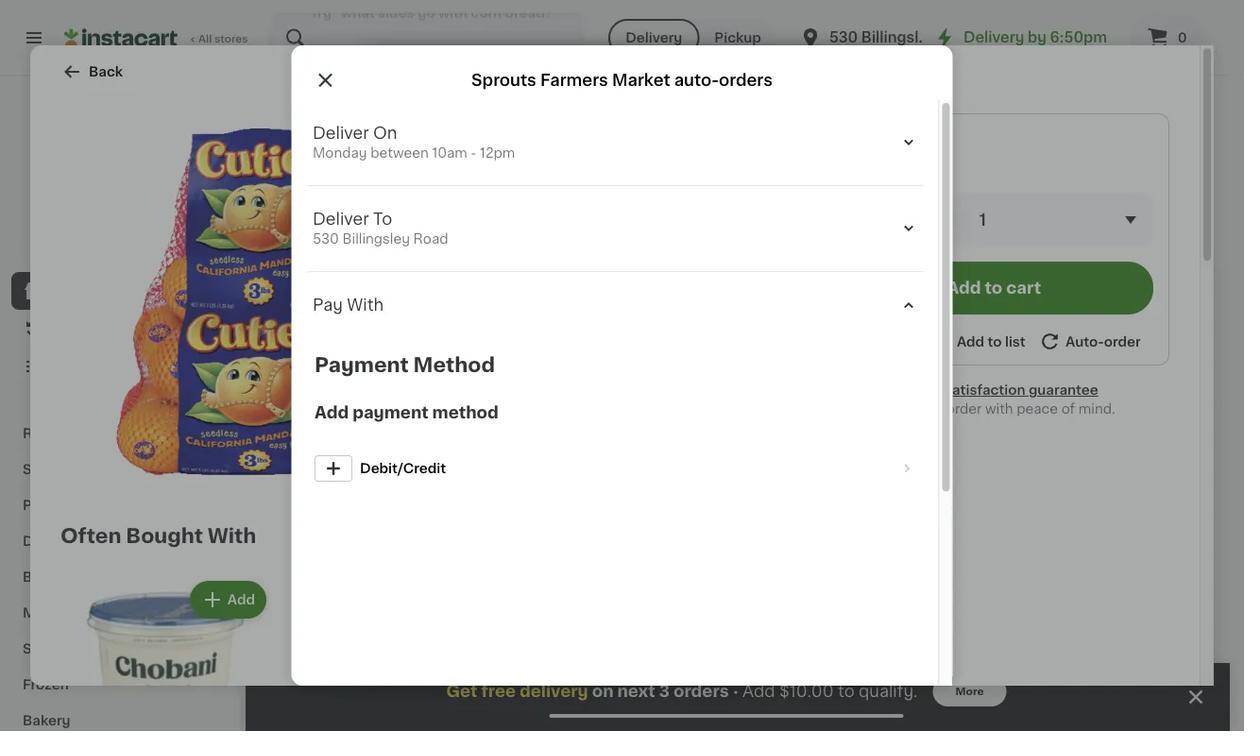 Task type: describe. For each thing, give the bounding box(es) containing it.
25
[[495, 347, 509, 357]]

ingredients
[[445, 177, 524, 190]]

next
[[618, 684, 656, 700]]

payment method
[[314, 355, 495, 375]]

$ 6 99
[[1027, 346, 1064, 366]]

99
[[1049, 347, 1064, 357]]

items
[[497, 30, 556, 50]]

prices
[[140, 210, 173, 221]]

delivery for delivery
[[626, 31, 683, 44]]

market for sprouts farmers market auto-orders
[[612, 72, 671, 88]]

delivery inside the treatment tracker modal dialog
[[520, 684, 589, 700]]

auto-order
[[1066, 335, 1141, 348]]

snacks
[[23, 643, 72, 656]]

bag
[[473, 143, 499, 156]]

sprouts farmers market auto-orders dialog
[[292, 45, 953, 731]]

non-gmo
[[840, 703, 895, 714]]

view all (40+) button
[[967, 98, 1087, 136]]

all
[[198, 34, 212, 44]]

all stores
[[198, 34, 248, 44]]

$ for 0
[[287, 347, 294, 357]]

delivery for delivery by 6:50pm
[[964, 31, 1025, 44]]

1 vertical spatial with
[[208, 526, 256, 546]]

order left details
[[631, 421, 677, 437]]

dairy & eggs link
[[11, 524, 230, 559]]

order for auto-order
[[1104, 335, 1141, 348]]

guarantee for 100% satisfaction guarantee place your order with peace of mind.
[[1029, 384, 1099, 397]]

buy
[[53, 322, 80, 335]]

add to cart
[[947, 280, 1042, 296]]

item carousel region containing fresh fruit
[[284, 98, 1193, 461]]

organic down free
[[470, 703, 513, 714]]

produce link
[[11, 488, 230, 524]]

sprouts brands
[[23, 463, 128, 476]]

add to cart button
[[835, 262, 1154, 315]]

main content containing fresh fruit
[[246, 76, 1230, 731]]

each up sprouts farmers market auto-order details
[[541, 405, 567, 415]]

this
[[547, 58, 572, 71]]

organic up 32
[[285, 325, 328, 336]]

frozen link
[[11, 667, 230, 703]]

satisfaction for 100% satisfaction guarantee
[[80, 229, 143, 240]]

32
[[310, 347, 324, 357]]

-
[[470, 146, 476, 160]]

6
[[1034, 346, 1047, 366]]

pay with
[[312, 297, 383, 313]]

schedule
[[413, 58, 475, 71]]

0.43
[[503, 405, 526, 415]]

blueberries
[[1079, 371, 1155, 384]]

100% for 100% satisfaction guarantee place your order with peace of mind.
[[905, 384, 942, 397]]

on
[[592, 684, 614, 700]]

530 inside deliver to 530 billingsley road
[[312, 232, 339, 246]]

organic inside the organic banana $0.79 / lb about 0.41 lb each
[[284, 371, 336, 384]]

item
[[575, 58, 605, 71]]

& for dairy
[[63, 535, 74, 548]]

starts
[[478, 256, 509, 266]]

auto-order more items dialog
[[361, 25, 883, 727]]

to inside the treatment tracker modal dialog
[[838, 684, 855, 700]]

each inside the organic banana $0.79 / lb about 0.41 lb each
[[354, 405, 379, 415]]

to left list
[[988, 335, 1002, 348]]

with inside dropdown button
[[347, 297, 383, 313]]

sprouts brands link
[[11, 452, 230, 488]]

add button inside product group
[[1114, 172, 1187, 206]]

100% satisfaction guarantee link
[[905, 381, 1099, 400]]

again
[[95, 322, 133, 335]]

view all (40+)
[[975, 111, 1066, 124]]

delivery by 6:50pm
[[964, 31, 1108, 44]]

free
[[481, 684, 516, 700]]

0 for 0
[[1178, 31, 1188, 44]]

organic inside organic blueberries 1 pint container
[[1023, 371, 1076, 384]]

auto- for order
[[585, 421, 631, 437]]

$0.32 each (estimated) element
[[284, 344, 453, 368]]

all
[[1011, 111, 1026, 124]]

method
[[413, 355, 495, 375]]

sprouts farmers market
[[39, 188, 202, 201]]

1
[[1023, 389, 1027, 400]]

each (est.)
[[332, 345, 413, 360]]

sprouts farmers market auto-order details
[[377, 421, 738, 437]]

payment for payment method
[[314, 355, 408, 375]]

bakery link
[[11, 703, 230, 731]]

auto- for total
[[377, 351, 423, 367]]

mandarins bag image
[[388, 132, 433, 178]]

buy it again
[[53, 322, 133, 335]]

to
[[373, 211, 392, 227]]

details
[[681, 421, 738, 437]]

deliver for deliver on
[[312, 125, 369, 141]]

between
[[370, 146, 428, 160]]

sprouts farmers market link
[[39, 98, 202, 204]]

sprouts for sprouts farmers market
[[39, 188, 92, 201]]

everyday store prices
[[56, 210, 173, 221]]

of
[[1062, 403, 1076, 416]]

530 billingsley road
[[830, 31, 979, 44]]

qualify.
[[859, 684, 918, 700]]

deliver for deliver to
[[312, 211, 369, 227]]

deliver to 530 billingsley road
[[312, 211, 448, 246]]

sprouts farmers market logo image inside sprouts farmers market link
[[79, 98, 162, 181]]

deliver every every 2 weeks
[[377, 203, 473, 235]]

$ 0 32
[[287, 346, 324, 366]]

each right 32
[[332, 345, 369, 360]]

produce
[[23, 499, 80, 512]]

lb right /
[[323, 389, 333, 400]]

gmo down •
[[732, 703, 761, 714]]

organic down get free delivery on next 3 orders • add $10.00 to qualify.
[[655, 703, 698, 714]]

road inside popup button
[[941, 31, 979, 44]]

cart
[[1007, 280, 1042, 296]]

more button
[[933, 677, 1007, 707]]

delivery by 6:50pm link
[[934, 26, 1108, 49]]

all stores link
[[64, 11, 249, 64]]

candy
[[90, 643, 135, 656]]

market for sprouts farmers market auto-order details
[[521, 421, 581, 437]]

meat & seafood
[[23, 607, 132, 620]]

farmers for sprouts farmers market
[[95, 188, 151, 201]]

recipes link
[[11, 416, 230, 452]]

orders inside dialog
[[719, 72, 773, 88]]

order inside 100% satisfaction guarantee place your order with peace of mind.
[[947, 403, 982, 416]]

fresh for fresh fruit
[[284, 107, 342, 127]]

non- inside non-gmo 'button'
[[840, 703, 867, 714]]

& for meat
[[61, 607, 72, 620]]

store
[[109, 210, 137, 221]]

buy it again link
[[11, 310, 230, 348]]

method inside sprouts farmers market auto-orders dialog
[[432, 405, 498, 421]]

gmo inside product group
[[1102, 325, 1130, 336]]

every
[[417, 203, 447, 213]]

payment
[[352, 405, 428, 421]]

organic banana $0.79 / lb about 0.41 lb each
[[284, 371, 389, 415]]

12pm
[[480, 146, 515, 160]]

eggs
[[77, 535, 111, 548]]

auto-order items set a schedule to receive this item regularly.
[[377, 30, 669, 71]]



Task type: vqa. For each thing, say whether or not it's contained in the screenshot.
the new
no



Task type: locate. For each thing, give the bounding box(es) containing it.
2 fresh from the top
[[284, 485, 342, 505]]

1 horizontal spatial sprouts farmers market logo image
[[377, 85, 401, 110]]

product group
[[284, 166, 453, 440], [468, 166, 638, 440], [653, 166, 823, 425], [838, 166, 1008, 425], [1023, 166, 1193, 402], [838, 544, 1008, 731], [60, 578, 270, 731], [735, 578, 945, 731]]

0 horizontal spatial $
[[287, 347, 294, 357]]

method left 0.43
[[432, 405, 498, 421]]

& inside dairy & eggs link
[[63, 535, 74, 548]]

auto- inside dialog
[[585, 421, 631, 437]]

0 vertical spatial payment
[[314, 355, 408, 375]]

1 horizontal spatial market
[[521, 421, 581, 437]]

1 horizontal spatial delivery
[[964, 31, 1025, 44]]

orders inside the treatment tracker modal dialog
[[674, 684, 729, 700]]

530 billingsley road button
[[799, 11, 979, 64]]

& inside meat & seafood link
[[61, 607, 72, 620]]

organic non-gmo down get free delivery on next 3 orders • add $10.00 to qualify.
[[655, 703, 761, 714]]

100% inside 100% satisfaction guarantee place your order with peace of mind.
[[905, 384, 942, 397]]

about inside the organic banana $0.79 / lb about 0.41 lb each
[[284, 405, 315, 415]]

0 vertical spatial &
[[63, 535, 74, 548]]

0 horizontal spatial 3
[[445, 143, 454, 156]]

None search field
[[270, 11, 584, 64]]

0 vertical spatial 3
[[445, 143, 454, 156]]

1 vertical spatial 530
[[312, 232, 339, 246]]

main content
[[246, 76, 1230, 731]]

0 horizontal spatial sprouts farmers market logo image
[[79, 98, 162, 181]]

1 vertical spatial orders
[[674, 684, 729, 700]]

0 vertical spatial 100%
[[48, 229, 77, 240]]

0 vertical spatial delivery
[[432, 256, 475, 266]]

satisfaction
[[80, 229, 143, 240], [945, 384, 1026, 397]]

satisfaction for 100% satisfaction guarantee place your order with peace of mind.
[[945, 384, 1026, 397]]

0 horizontal spatial 0
[[294, 346, 308, 366]]

0 25
[[479, 346, 509, 366]]

3 right next
[[659, 684, 670, 700]]

pickup button
[[700, 19, 777, 57]]

1 vertical spatial auto-
[[585, 421, 631, 437]]

about 0.43 lb each
[[468, 405, 567, 415]]

1 vertical spatial market
[[154, 188, 202, 201]]

$
[[287, 347, 294, 357], [1027, 347, 1034, 357]]

sprouts down recipes
[[23, 463, 76, 476]]

1 vertical spatial auto-
[[1066, 335, 1104, 348]]

0 vertical spatial method
[[432, 405, 498, 421]]

1 vertical spatial fresh
[[284, 485, 342, 505]]

0 horizontal spatial billingsley
[[342, 232, 410, 246]]

market inside auto-order more items dialog
[[521, 421, 581, 437]]

your
[[913, 403, 943, 416]]

(40+)
[[1029, 111, 1066, 124]]

1 horizontal spatial about
[[468, 405, 500, 415]]

0 vertical spatial guarantee
[[145, 229, 200, 240]]

0 inside button
[[1178, 31, 1188, 44]]

0 vertical spatial farmers
[[541, 72, 608, 88]]

2 horizontal spatial organic non-gmo
[[1025, 325, 1130, 336]]

dairy & eggs
[[23, 535, 111, 548]]

1 horizontal spatial farmers
[[447, 421, 517, 437]]

fresh for fresh vegetables
[[284, 485, 342, 505]]

banana down total
[[468, 371, 518, 384]]

recipes
[[23, 427, 78, 440]]

1 vertical spatial method
[[473, 469, 527, 482]]

1 vertical spatial guarantee
[[1029, 384, 1099, 397]]

1 horizontal spatial 3
[[659, 684, 670, 700]]

item carousel region containing fresh vegetables
[[284, 476, 1193, 731]]

auto-order button
[[1039, 330, 1141, 353]]

banana down $0.32 each (estimated) element
[[340, 371, 389, 384]]

1 vertical spatial 100%
[[905, 384, 942, 397]]

530
[[830, 31, 858, 44], [312, 232, 339, 246]]

1 horizontal spatial auto-
[[675, 72, 719, 88]]

$ left 32
[[287, 347, 294, 357]]

order left total
[[423, 351, 468, 367]]

gmo up blueberries
[[1102, 325, 1130, 336]]

auto- inside button
[[1066, 335, 1104, 348]]

pickup
[[715, 31, 762, 44]]

guarantee inside "100% satisfaction guarantee" button
[[145, 229, 200, 240]]

gmo inside 'button'
[[867, 703, 895, 714]]

market down about 0.43 lb each
[[521, 421, 581, 437]]

sprouts farmers market logo image
[[377, 85, 401, 110], [79, 98, 162, 181]]

3
[[445, 143, 454, 156], [659, 684, 670, 700]]

organic blueberries 1 pint container
[[1023, 371, 1155, 400]]

delivery
[[432, 256, 475, 266], [520, 684, 589, 700]]

1 horizontal spatial with
[[347, 297, 383, 313]]

1 vertical spatial delivery
[[520, 684, 589, 700]]

road up recurring delivery starts
[[413, 232, 448, 246]]

billingsley inside popup button
[[862, 31, 937, 44]]

billingsley inside deliver to 530 billingsley road
[[342, 232, 410, 246]]

deliver on monday between 10am - 12pm
[[312, 125, 515, 160]]

0 vertical spatial auto-
[[675, 72, 719, 88]]

100% inside "100% satisfaction guarantee" button
[[48, 229, 77, 240]]

1 horizontal spatial 530
[[830, 31, 858, 44]]

get free delivery on next 3 orders • add $10.00 to qualify.
[[446, 684, 918, 700]]

1 horizontal spatial organic non-gmo
[[655, 703, 761, 714]]

2 vertical spatial market
[[521, 421, 581, 437]]

order
[[436, 30, 493, 50], [1104, 335, 1141, 348], [423, 351, 468, 367], [947, 403, 982, 416], [631, 421, 677, 437]]

deliver inside deliver to 530 billingsley road
[[312, 211, 369, 227]]

lb left - at the top left of the page
[[457, 143, 470, 156]]

fresh up monday
[[284, 107, 342, 127]]

0 for 0 25
[[479, 346, 493, 366]]

0 vertical spatial road
[[941, 31, 979, 44]]

deliver inside deliver every every 2 weeks
[[377, 203, 415, 213]]

lb
[[457, 143, 470, 156], [323, 389, 333, 400], [341, 405, 351, 415], [529, 405, 538, 415]]

0 horizontal spatial organic non-gmo
[[470, 703, 576, 714]]

order up blueberries
[[1104, 335, 1141, 348]]

meat & seafood link
[[11, 595, 230, 631]]

2
[[418, 222, 427, 235]]

market down regularly. on the top of the page
[[612, 72, 671, 88]]

$10.00
[[780, 684, 834, 700]]

to inside auto-order items set a schedule to receive this item regularly.
[[478, 58, 492, 71]]

payment inside sprouts farmers market auto-orders dialog
[[314, 355, 408, 375]]

$ inside $ 0 32
[[287, 347, 294, 357]]

service type group
[[609, 19, 777, 57]]

organic up pint
[[1023, 371, 1076, 384]]

deliver up monday
[[312, 125, 369, 141]]

order left with
[[947, 403, 982, 416]]

guarantee for 100% satisfaction guarantee
[[145, 229, 200, 240]]

fresh
[[284, 107, 342, 127], [284, 485, 342, 505]]

total
[[472, 351, 510, 367]]

auto- for orders
[[675, 72, 719, 88]]

0 vertical spatial market
[[612, 72, 671, 88]]

$ inside $ 6 99
[[1027, 347, 1034, 357]]

orders left •
[[674, 684, 729, 700]]

guarantee inside 100% satisfaction guarantee place your order with peace of mind.
[[1029, 384, 1099, 397]]

payment
[[314, 355, 408, 375], [409, 469, 470, 482]]

more
[[956, 687, 984, 697]]

market for sprouts farmers market
[[154, 188, 202, 201]]

set
[[377, 58, 399, 71]]

sprouts farmers market logo image down set
[[377, 85, 401, 110]]

3 inside the treatment tracker modal dialog
[[659, 684, 670, 700]]

delivery inside button
[[626, 31, 683, 44]]

delivery up $1.50 element
[[520, 684, 589, 700]]

$ right list
[[1027, 347, 1034, 357]]

sprouts for sprouts brands
[[23, 463, 76, 476]]

about
[[284, 405, 315, 415], [468, 405, 500, 415]]

sprouts for sprouts farmers market auto-order details
[[377, 421, 444, 437]]

banana
[[340, 371, 389, 384], [468, 371, 518, 384]]

sprouts farmers market logo image inside auto-order more items dialog
[[377, 85, 401, 110]]

many in stock
[[302, 423, 377, 434]]

seafood
[[75, 607, 132, 620]]

sprouts for sprouts farmers market auto-orders
[[472, 72, 537, 88]]

brands
[[80, 463, 128, 476]]

2 vertical spatial &
[[75, 643, 86, 656]]

100% up your
[[905, 384, 942, 397]]

it
[[83, 322, 92, 335]]

satisfaction inside button
[[80, 229, 143, 240]]

orders down pickup button
[[719, 72, 773, 88]]

farmers down this
[[541, 72, 608, 88]]

1 horizontal spatial guarantee
[[1029, 384, 1099, 397]]

0 horizontal spatial satisfaction
[[80, 229, 143, 240]]

0 horizontal spatial market
[[154, 188, 202, 201]]

road inside deliver to 530 billingsley road
[[413, 232, 448, 246]]

2 about from the left
[[468, 405, 500, 415]]

farmers inside auto-order more items dialog
[[447, 421, 517, 437]]

satisfaction up with
[[945, 384, 1026, 397]]

dairy
[[23, 535, 59, 548]]

receive
[[495, 58, 544, 71]]

1 item carousel region from the top
[[284, 98, 1193, 461]]

organic cilantro image
[[494, 132, 539, 178]]

0 horizontal spatial guarantee
[[145, 229, 200, 240]]

1 horizontal spatial road
[[941, 31, 979, 44]]

farmers for sprouts farmers market auto-orders
[[541, 72, 608, 88]]

to left the cart
[[985, 280, 1003, 296]]

2 horizontal spatial market
[[612, 72, 671, 88]]

1 horizontal spatial 0
[[479, 346, 493, 366]]

sprouts inside dialog
[[472, 72, 537, 88]]

everyday store prices link
[[56, 208, 185, 223]]

farmers for sprouts farmers market auto-order details
[[447, 421, 517, 437]]

a
[[402, 58, 410, 71]]

$1.50 element
[[468, 722, 638, 731]]

container
[[1054, 389, 1105, 400]]

regularly.
[[608, 58, 669, 71]]

2 horizontal spatial farmers
[[541, 72, 608, 88]]

0 vertical spatial item carousel region
[[284, 98, 1193, 461]]

0 horizontal spatial farmers
[[95, 188, 151, 201]]

weeks
[[430, 222, 473, 235]]

treatment tracker modal dialog
[[246, 663, 1230, 731]]

sprouts up debit/credit
[[377, 421, 444, 437]]

3 lb bag
[[445, 143, 499, 156]]

10am
[[432, 146, 467, 160]]

add inside sprouts farmers market auto-orders dialog
[[314, 405, 348, 421]]

1 $ from the left
[[287, 347, 294, 357]]

product group containing 6
[[1023, 166, 1193, 402]]

1 horizontal spatial banana
[[468, 371, 518, 384]]

(est.)
[[373, 345, 413, 360]]

get
[[446, 684, 478, 700]]

organic non-gmo up "99"
[[1025, 325, 1130, 336]]

& left candy
[[75, 643, 86, 656]]

item carousel region
[[284, 98, 1193, 461], [284, 476, 1193, 731]]

&
[[63, 535, 74, 548], [61, 607, 72, 620], [75, 643, 86, 656]]

on
[[373, 125, 397, 141]]

order for auto-order total
[[423, 351, 468, 367]]

2 banana from the left
[[468, 371, 518, 384]]

1 banana from the left
[[340, 371, 389, 384]]

& left eggs
[[63, 535, 74, 548]]

gmo up $1.50 element
[[548, 703, 576, 714]]

about left 0.43
[[468, 405, 500, 415]]

$5.99 element
[[838, 344, 1008, 368]]

order inside button
[[1104, 335, 1141, 348]]

beverages
[[23, 571, 95, 584]]

by
[[1028, 31, 1047, 44]]

market inside dialog
[[612, 72, 671, 88]]

1 horizontal spatial satisfaction
[[945, 384, 1026, 397]]

1 horizontal spatial billingsley
[[862, 31, 937, 44]]

deliver inside deliver on monday between 10am - 12pm
[[312, 125, 369, 141]]

2 $ from the left
[[1027, 347, 1034, 357]]

0 vertical spatial 530
[[830, 31, 858, 44]]

gmo down qualify.
[[867, 703, 895, 714]]

pint
[[1030, 389, 1051, 400]]

method inside auto-order more items dialog
[[473, 469, 527, 482]]

payment for payment method
[[409, 469, 470, 482]]

delivery left by
[[964, 31, 1025, 44]]

1 vertical spatial satisfaction
[[945, 384, 1026, 397]]

meat
[[23, 607, 58, 620]]

lb right '0.41' at the bottom left
[[341, 405, 351, 415]]

2 vertical spatial farmers
[[447, 421, 517, 437]]

0 horizontal spatial about
[[284, 405, 315, 415]]

add inside the treatment tracker modal dialog
[[743, 684, 776, 700]]

auto- inside auto-order items set a schedule to receive this item regularly.
[[377, 30, 436, 50]]

organic up "99"
[[1025, 325, 1068, 336]]

each up stock
[[354, 405, 379, 415]]

0 vertical spatial fresh
[[284, 107, 342, 127]]

fresh down 'many'
[[284, 485, 342, 505]]

snacks & candy link
[[11, 631, 230, 667]]

organic up /
[[284, 371, 336, 384]]

deliver left to
[[312, 211, 369, 227]]

100% down everyday
[[48, 229, 77, 240]]

peace
[[1017, 403, 1059, 416]]

0 horizontal spatial auto-
[[585, 421, 631, 437]]

sprouts down the receive
[[472, 72, 537, 88]]

banana inside the organic banana $0.79 / lb about 0.41 lb each
[[340, 371, 389, 384]]

order inside auto-order items set a schedule to receive this item regularly.
[[436, 30, 493, 50]]

1 vertical spatial item carousel region
[[284, 476, 1193, 731]]

road left by
[[941, 31, 979, 44]]

farmers up store
[[95, 188, 151, 201]]

add
[[410, 182, 438, 196], [595, 182, 623, 196], [780, 182, 808, 196], [965, 182, 993, 196], [1150, 182, 1178, 196], [947, 280, 982, 296], [957, 335, 985, 348], [314, 405, 348, 421], [965, 560, 993, 574], [228, 594, 255, 607], [743, 684, 776, 700]]

method down 0.43
[[473, 469, 527, 482]]

with right pay
[[347, 297, 383, 313]]

0 horizontal spatial delivery
[[432, 256, 475, 266]]

0 vertical spatial with
[[347, 297, 383, 313]]

1 vertical spatial payment
[[409, 469, 470, 482]]

bakery
[[23, 714, 71, 728]]

sprouts up everyday
[[39, 188, 92, 201]]

sprouts farmers market auto-orders
[[472, 72, 773, 88]]

1 vertical spatial &
[[61, 607, 72, 620]]

& inside snacks & candy link
[[75, 643, 86, 656]]

farmers inside dialog
[[541, 72, 608, 88]]

guarantee
[[145, 229, 200, 240], [1029, 384, 1099, 397]]

100% for 100% satisfaction guarantee
[[48, 229, 77, 240]]

view
[[975, 111, 1007, 124]]

beverages link
[[11, 559, 230, 595]]

organic banana image
[[441, 132, 486, 178]]

snacks & candy
[[23, 643, 135, 656]]

to left the receive
[[478, 58, 492, 71]]

0 horizontal spatial with
[[208, 526, 256, 546]]

& right the meat
[[61, 607, 72, 620]]

0 vertical spatial auto-
[[377, 30, 436, 50]]

$0.79
[[284, 389, 313, 400]]

organic
[[285, 325, 328, 336], [1025, 325, 1068, 336], [284, 371, 336, 384], [1023, 371, 1076, 384], [470, 703, 513, 714], [655, 703, 698, 714]]

organic non-gmo
[[1025, 325, 1130, 336], [470, 703, 576, 714], [655, 703, 761, 714]]

0 button
[[1130, 15, 1208, 60]]

1 horizontal spatial 100%
[[905, 384, 942, 397]]

in
[[335, 423, 345, 434]]

2 horizontal spatial 0
[[1178, 31, 1188, 44]]

payment inside auto-order more items dialog
[[409, 469, 470, 482]]

lb right 0.43
[[529, 405, 538, 415]]

1 vertical spatial billingsley
[[342, 232, 410, 246]]

auto- inside dialog
[[675, 72, 719, 88]]

delivery up regularly. on the top of the page
[[626, 31, 683, 44]]

delivery button
[[609, 19, 700, 57]]

market up prices
[[154, 188, 202, 201]]

about down $0.79
[[284, 405, 315, 415]]

1 horizontal spatial $
[[1027, 347, 1034, 357]]

satisfaction inside 100% satisfaction guarantee place your order with peace of mind.
[[945, 384, 1026, 397]]

0 vertical spatial orders
[[719, 72, 773, 88]]

2 item carousel region from the top
[[284, 476, 1193, 731]]

$ for 6
[[1027, 347, 1034, 357]]

with right bought
[[208, 526, 256, 546]]

delivery inside auto-order more items dialog
[[432, 256, 475, 266]]

pay with button
[[307, 272, 924, 338]]

& for snacks
[[75, 643, 86, 656]]

recurring
[[377, 256, 429, 266]]

guarantee up the of
[[1029, 384, 1099, 397]]

1 vertical spatial road
[[413, 232, 448, 246]]

everyday
[[56, 210, 107, 221]]

recurring delivery starts
[[377, 256, 509, 266]]

satisfaction down everyday store prices
[[80, 229, 143, 240]]

auto- for items
[[377, 30, 436, 50]]

frozen
[[23, 679, 69, 692]]

sprouts farmers market logo image up sprouts farmers market at the top of the page
[[79, 98, 162, 181]]

stock
[[347, 423, 377, 434]]

1 about from the left
[[284, 405, 315, 415]]

to up "non-gmo"
[[838, 684, 855, 700]]

delivery down weeks
[[432, 256, 475, 266]]

1 fresh from the top
[[284, 107, 342, 127]]

guarantee down prices
[[145, 229, 200, 240]]

0 horizontal spatial delivery
[[626, 31, 683, 44]]

/
[[316, 389, 320, 400]]

order up schedule
[[436, 30, 493, 50]]

organic non-gmo down free
[[470, 703, 576, 714]]

0 vertical spatial billingsley
[[862, 31, 937, 44]]

1 horizontal spatial delivery
[[520, 684, 589, 700]]

1 vertical spatial farmers
[[95, 188, 151, 201]]

0 horizontal spatial 100%
[[48, 229, 77, 240]]

add payment method
[[314, 405, 498, 421]]

3 left - at the top left of the page
[[445, 143, 454, 156]]

non-gmo button
[[838, 544, 1008, 731]]

sprouts inside auto-order more items dialog
[[377, 421, 444, 437]]

0 horizontal spatial road
[[413, 232, 448, 246]]

often bought with
[[60, 526, 256, 546]]

530 inside 530 billingsley road popup button
[[830, 31, 858, 44]]

every
[[377, 222, 415, 235]]

order for auto-order items set a schedule to receive this item regularly.
[[436, 30, 493, 50]]

bought
[[126, 526, 203, 546]]

0 vertical spatial satisfaction
[[80, 229, 143, 240]]

instacart logo image
[[64, 26, 178, 49]]

deliver
[[312, 125, 369, 141], [377, 203, 415, 213], [312, 211, 369, 227]]

deliver up "every"
[[377, 203, 415, 213]]

0 horizontal spatial 530
[[312, 232, 339, 246]]

0.41
[[318, 405, 339, 415]]

1 vertical spatial 3
[[659, 684, 670, 700]]

farmers down 0.43
[[447, 421, 517, 437]]

0 horizontal spatial banana
[[340, 371, 389, 384]]

2 vertical spatial auto-
[[377, 351, 423, 367]]



